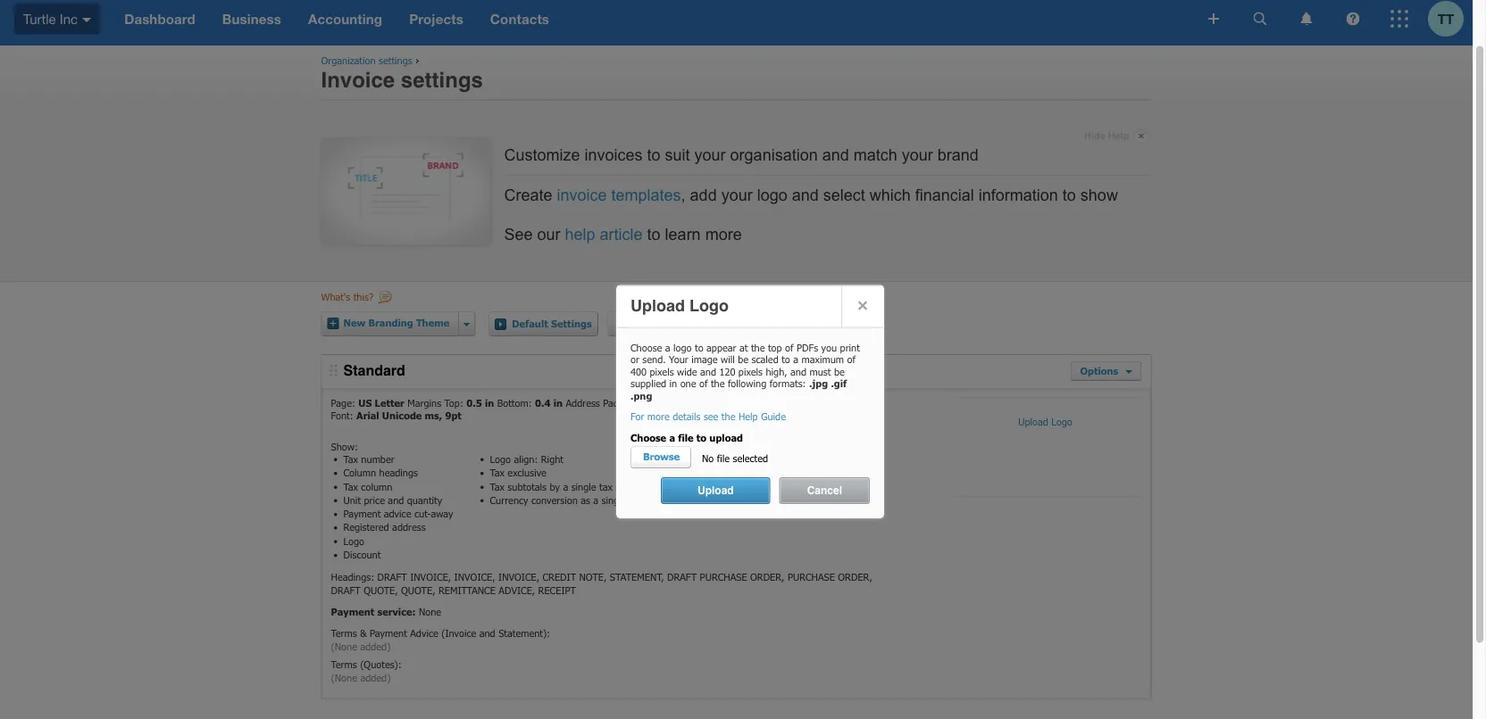 Task type: vqa. For each thing, say whether or not it's contained in the screenshot.
COMPANY
no



Task type: locate. For each thing, give the bounding box(es) containing it.
logo up wide
[[674, 342, 692, 354]]

0 vertical spatial added)
[[360, 642, 391, 654]]

payment up registered
[[343, 509, 381, 521]]

1 vertical spatial logo
[[674, 342, 692, 354]]

0 horizontal spatial pixels
[[650, 366, 674, 378]]

column
[[361, 481, 393, 493]]

0.4 right bottom:
[[535, 398, 551, 410]]

hide
[[1084, 130, 1105, 142]]

add
[[690, 186, 717, 205]]

to left suit at the top
[[647, 147, 661, 165]]

added) down '(quotes):'
[[360, 673, 391, 685]]

logo
[[757, 186, 788, 205], [674, 342, 692, 354]]

0 horizontal spatial more
[[647, 411, 670, 423]]

total
[[646, 495, 665, 507]]

unicode
[[382, 411, 422, 423]]

be right will
[[738, 354, 749, 366]]

learn
[[665, 226, 701, 244]]

a inside the for more details see the help guide choose a file to upload no file selected
[[669, 432, 675, 444]]

1 horizontal spatial purchase
[[788, 572, 835, 584]]

upload
[[631, 297, 685, 316], [1018, 417, 1049, 429], [698, 485, 734, 498]]

draft
[[377, 572, 407, 584], [667, 572, 697, 584], [331, 585, 361, 597]]

upload inside 'contact details upload logo'
[[1018, 417, 1049, 429]]

1 horizontal spatial be
[[834, 366, 845, 378]]

2 vertical spatial the
[[722, 411, 736, 423]]

2 choose from the top
[[631, 432, 666, 444]]

0 horizontal spatial draft
[[331, 585, 361, 597]]

more right 'for'
[[647, 411, 670, 423]]

1 vertical spatial upload
[[1018, 417, 1049, 429]]

pixels right 120 at the left bottom of the page
[[739, 366, 763, 378]]

0 horizontal spatial be
[[738, 354, 749, 366]]

0 vertical spatial upload
[[631, 297, 685, 316]]

0 vertical spatial the
[[751, 342, 765, 354]]

1 order, from the left
[[750, 572, 785, 584]]

turtle inc button
[[0, 0, 111, 46]]

1 horizontal spatial upload
[[698, 485, 734, 498]]

subtotals
[[508, 481, 547, 493]]

1 horizontal spatial more
[[705, 226, 742, 244]]

create
[[504, 186, 552, 205]]

pixels
[[650, 366, 674, 378], [739, 366, 763, 378]]

settings left ›
[[379, 55, 412, 67]]

file right no at the left bottom
[[717, 453, 730, 465]]

svg image
[[1391, 10, 1409, 28], [1254, 13, 1267, 26], [1301, 13, 1313, 26], [1347, 13, 1360, 26], [1209, 14, 1219, 25]]

advice
[[410, 628, 438, 640]]

terms left &
[[331, 628, 357, 640]]

1 quote, from the left
[[364, 585, 398, 597]]

of right you
[[847, 354, 856, 366]]

a down details on the left
[[669, 432, 675, 444]]

invoice, up remittance
[[454, 572, 495, 584]]

away
[[431, 509, 453, 521]]

what's this? link
[[321, 291, 395, 308]]

the right 'at'
[[751, 342, 765, 354]]

added) down &
[[360, 642, 391, 654]]

400
[[631, 366, 647, 378]]

0 horizontal spatial purchase
[[700, 572, 747, 584]]

0 horizontal spatial help
[[739, 411, 758, 423]]

selected
[[733, 453, 768, 465]]

print
[[840, 342, 860, 354]]

›
[[415, 55, 419, 67]]

in
[[670, 378, 677, 390], [485, 398, 494, 410], [554, 398, 563, 410], [662, 398, 672, 410]]

the down will
[[711, 378, 725, 390]]

tax left 'subtotal'
[[599, 481, 613, 493]]

and right (invoice
[[479, 628, 495, 640]]

address
[[566, 398, 600, 410]]

advice
[[384, 509, 411, 521]]

to left learn
[[647, 226, 661, 244]]

and left match
[[822, 147, 849, 165]]

0 vertical spatial (none
[[331, 642, 357, 654]]

pdfs
[[797, 342, 818, 354]]

draft down headings:
[[331, 585, 361, 597]]

1 horizontal spatial help
[[1108, 130, 1129, 142]]

terms left '(quotes):'
[[331, 659, 357, 671]]

invoice, up none
[[410, 572, 451, 584]]

choose down 'for'
[[631, 432, 666, 444]]

in left 'address'
[[554, 398, 563, 410]]

be right must
[[834, 366, 845, 378]]

credit
[[543, 572, 576, 584]]

contact
[[800, 398, 838, 410]]

your right the add
[[721, 186, 753, 205]]

1 horizontal spatial invoice,
[[454, 572, 495, 584]]

1 horizontal spatial file
[[717, 453, 730, 465]]

1 pixels from the left
[[650, 366, 674, 378]]

of right top on the right of page
[[785, 342, 794, 354]]

more right learn
[[705, 226, 742, 244]]

0 horizontal spatial quote,
[[364, 585, 398, 597]]

payment services
[[625, 318, 712, 330]]

suit
[[665, 147, 690, 165]]

article
[[600, 226, 643, 244]]

help right hide
[[1108, 130, 1129, 142]]

help left guide at the right of page
[[739, 411, 758, 423]]

in left one
[[670, 378, 677, 390]]

maximum
[[802, 354, 844, 366]]

0 horizontal spatial file
[[678, 432, 694, 444]]

of right one
[[699, 378, 708, 390]]

conversion
[[531, 495, 578, 507]]

order,
[[750, 572, 785, 584], [838, 572, 872, 584]]

1 vertical spatial tax
[[630, 495, 643, 507]]

1 horizontal spatial tax
[[630, 495, 643, 507]]

payment inside show: tax number column headings tax column unit price and quantity payment advice cut-away registered address logo discount
[[343, 509, 381, 521]]

0 horizontal spatial invoice,
[[410, 572, 451, 584]]

0 horizontal spatial upload
[[631, 297, 685, 316]]

0 horizontal spatial 0.4
[[535, 398, 551, 410]]

1 vertical spatial (none
[[331, 673, 357, 685]]

choose inside choose a logo to appear at the top of pdfs you print or send. your image will be scaled to a maximum of 400 pixels wide and 120 pixels high, and must be supplied in one of the following formats:
[[631, 342, 662, 354]]

headings
[[379, 468, 418, 480]]

1 horizontal spatial quote,
[[401, 585, 435, 597]]

.jpg .gif .png
[[631, 378, 847, 402]]

2 order, from the left
[[838, 572, 872, 584]]

a
[[665, 342, 670, 354], [793, 354, 799, 366], [669, 432, 675, 444], [563, 481, 568, 493], [593, 495, 599, 507]]

navigation
[[111, 0, 1196, 46]]

draft up service: at the left of the page
[[377, 572, 407, 584]]

match
[[854, 147, 897, 165]]

arial
[[356, 411, 379, 423]]

note,
[[579, 572, 607, 584]]

1 vertical spatial invoice
[[755, 318, 792, 330]]

your right suit at the top
[[695, 147, 726, 165]]

purchase down "cancel"
[[788, 572, 835, 584]]

tax
[[599, 481, 613, 493], [630, 495, 643, 507]]

added)
[[360, 642, 391, 654], [360, 673, 391, 685]]

1 vertical spatial the
[[711, 378, 725, 390]]

pixels right 400
[[650, 366, 674, 378]]

1 choose from the top
[[631, 342, 662, 354]]

invoice reminders link
[[738, 312, 865, 337]]

logo inside 'contact details upload logo'
[[1052, 417, 1073, 429]]

show: tax number column headings tax column unit price and quantity payment advice cut-away registered address logo discount
[[331, 441, 453, 562]]

2 horizontal spatial invoice,
[[498, 572, 540, 584]]

2 invoice, from the left
[[454, 572, 495, 584]]

0 vertical spatial terms
[[331, 628, 357, 640]]

your left brand
[[902, 147, 933, 165]]

1 vertical spatial help
[[739, 411, 758, 423]]

the right see
[[722, 411, 736, 423]]

draft right statement, on the left bottom of the page
[[667, 572, 697, 584]]

organization settings › invoice settings
[[321, 55, 483, 92]]

0 horizontal spatial invoice
[[321, 68, 395, 92]]

1 horizontal spatial 0.4
[[644, 398, 660, 410]]

0 vertical spatial choose
[[631, 342, 662, 354]]

exclusive
[[508, 468, 547, 480]]

0 vertical spatial logo
[[757, 186, 788, 205]]

settings
[[379, 55, 412, 67], [401, 68, 483, 92]]

0.4 up 'for'
[[644, 398, 660, 410]]

us
[[358, 398, 372, 410]]

1 vertical spatial file
[[717, 453, 730, 465]]

to right scaled
[[782, 354, 790, 366]]

0 horizontal spatial tax
[[599, 481, 613, 493]]

wide
[[677, 366, 697, 378]]

2 pixels from the left
[[739, 366, 763, 378]]

1 purchase from the left
[[700, 572, 747, 584]]

right
[[541, 454, 564, 466]]

none
[[419, 607, 441, 619]]

your
[[669, 354, 689, 366]]

1 invoice, from the left
[[410, 572, 451, 584]]

send.
[[643, 354, 666, 366]]

(invoice
[[441, 628, 476, 640]]

tax down 'subtotal'
[[630, 495, 643, 507]]

purchase
[[700, 572, 747, 584], [788, 572, 835, 584]]

standard
[[343, 363, 405, 379]]

1 vertical spatial choose
[[631, 432, 666, 444]]

1 vertical spatial added)
[[360, 673, 391, 685]]

purchase down "upload" link
[[700, 572, 747, 584]]

single up as
[[571, 481, 596, 493]]

logo inside "logo align:                                      right tax                 exclusive tax subtotals                                                  by a single tax subtotal currency conversion as                                                          a single tax total"
[[490, 454, 511, 466]]

2 purchase from the left
[[788, 572, 835, 584]]

or
[[631, 354, 639, 366]]

(quotes):
[[360, 659, 402, 671]]

quote, up payment service: none
[[364, 585, 398, 597]]

help inside the for more details see the help guide choose a file to upload no file selected
[[739, 411, 758, 423]]

cancel link
[[787, 479, 869, 504]]

0 vertical spatial help
[[1108, 130, 1129, 142]]

1 horizontal spatial logo
[[757, 186, 788, 205]]

be
[[738, 354, 749, 366], [834, 366, 845, 378]]

single down 'subtotal'
[[602, 495, 627, 507]]

0 horizontal spatial logo
[[674, 342, 692, 354]]

1 horizontal spatial invoice
[[755, 318, 792, 330]]

0 vertical spatial invoice
[[321, 68, 395, 92]]

120
[[719, 366, 736, 378]]

invoice up top on the right of page
[[755, 318, 792, 330]]

invoice, up advice,
[[498, 572, 540, 584]]

1 vertical spatial single
[[602, 495, 627, 507]]

1 vertical spatial more
[[647, 411, 670, 423]]

1 horizontal spatial single
[[602, 495, 627, 507]]

invoice down organization settings 'link'
[[321, 68, 395, 92]]

letter
[[375, 398, 405, 410]]

invoice templates link
[[557, 186, 681, 205]]

column
[[343, 468, 376, 480]]

and up 'advice'
[[388, 495, 404, 507]]

2 horizontal spatial upload
[[1018, 417, 1049, 429]]

1 vertical spatial terms
[[331, 659, 357, 671]]

0 vertical spatial file
[[678, 432, 694, 444]]

file down details on the left
[[678, 432, 694, 444]]

see our help article to learn more
[[504, 226, 742, 244]]

payment service: none
[[331, 607, 441, 619]]

address
[[392, 522, 426, 534]]

2 0.4 from the left
[[644, 398, 660, 410]]

number
[[361, 454, 395, 466]]

2 vertical spatial upload
[[698, 485, 734, 498]]

information
[[979, 186, 1058, 205]]

quote, up none
[[401, 585, 435, 597]]

cancel
[[807, 485, 842, 498]]

logo inside show: tax number column headings tax column unit price and quantity payment advice cut-away registered address logo discount
[[343, 536, 364, 548]]

0 vertical spatial single
[[571, 481, 596, 493]]

choose up 400
[[631, 342, 662, 354]]

payment down payment service: none
[[370, 628, 407, 640]]

logo down organisation
[[757, 186, 788, 205]]

service:
[[377, 607, 416, 619]]

and
[[822, 147, 849, 165], [792, 186, 819, 205], [700, 366, 716, 378], [791, 366, 807, 378], [388, 495, 404, 507], [479, 628, 495, 640]]

hide help
[[1084, 130, 1129, 142]]

1 horizontal spatial pixels
[[739, 366, 763, 378]]

to up no at the left bottom
[[697, 432, 707, 444]]

and left select
[[792, 186, 819, 205]]

1 horizontal spatial order,
[[838, 572, 872, 584]]

0 horizontal spatial order,
[[750, 572, 785, 584]]

settings down ›
[[401, 68, 483, 92]]

organization settings link
[[321, 55, 412, 67]]

invoice inside 'link'
[[755, 318, 792, 330]]

in right 0.5
[[485, 398, 494, 410]]

ms,
[[425, 411, 442, 423]]



Task type: describe. For each thing, give the bounding box(es) containing it.
page:
[[331, 398, 355, 410]]

1 0.4 from the left
[[535, 398, 551, 410]]

guide
[[761, 411, 786, 423]]

select
[[823, 186, 865, 205]]

customize invoices to suit your organisation and match your brand
[[504, 147, 979, 165]]

remittance
[[438, 585, 496, 597]]

which
[[870, 186, 911, 205]]

a right high, in the bottom right of the page
[[793, 354, 799, 366]]

default settings link
[[489, 312, 599, 337]]

will
[[721, 354, 735, 366]]

2 quote, from the left
[[401, 585, 435, 597]]

high,
[[766, 366, 787, 378]]

statement,
[[610, 572, 664, 584]]

2 added) from the top
[[360, 673, 391, 685]]

&
[[360, 628, 367, 640]]

padding:
[[603, 398, 641, 410]]

scaled
[[752, 354, 779, 366]]

upload for upload
[[698, 485, 734, 498]]

tt
[[1438, 11, 1454, 27]]

by
[[550, 481, 560, 493]]

to left "show"
[[1063, 186, 1076, 205]]

invoice inside organization settings › invoice settings
[[321, 68, 395, 92]]

to left appear
[[695, 342, 704, 354]]

more inside the for more details see the help guide choose a file to upload no file selected
[[647, 411, 670, 423]]

in right .png
[[662, 398, 672, 410]]

1 horizontal spatial of
[[785, 342, 794, 354]]

.png
[[631, 390, 652, 402]]

organization
[[321, 55, 376, 67]]

supplied
[[631, 378, 666, 390]]

inc
[[60, 11, 78, 27]]

what's
[[321, 291, 350, 304]]

1 horizontal spatial draft
[[377, 572, 407, 584]]

organisation
[[730, 147, 818, 165]]

upload for upload logo
[[631, 297, 685, 316]]

upload logo link
[[952, 398, 1139, 498]]

services
[[671, 318, 712, 330]]

theme
[[416, 317, 449, 329]]

as
[[581, 495, 590, 507]]

,
[[681, 186, 686, 205]]

templates
[[611, 186, 681, 205]]

the inside the for more details see the help guide choose a file to upload no file selected
[[722, 411, 736, 423]]

in inside choose a logo to appear at the top of pdfs you print or send. your image will be scaled to a maximum of 400 pixels wide and 120 pixels high, and must be supplied in one of the following formats:
[[670, 378, 677, 390]]

2 horizontal spatial of
[[847, 354, 856, 366]]

margins
[[408, 398, 441, 410]]

turtle inc
[[23, 11, 78, 27]]

0 vertical spatial tax
[[599, 481, 613, 493]]

1 (none from the top
[[331, 642, 357, 654]]

new
[[343, 317, 366, 329]]

for more details see the help guide link
[[631, 411, 786, 423]]

what's this?
[[321, 291, 373, 304]]

and inside show: tax number column headings tax column unit price and quantity payment advice cut-away registered address logo discount
[[388, 495, 404, 507]]

appear
[[707, 342, 737, 354]]

settings
[[551, 318, 592, 330]]

upload logo
[[631, 297, 729, 316]]

show:
[[331, 441, 358, 453]]

.jpg
[[809, 378, 828, 390]]

upload link
[[668, 479, 770, 504]]

0 vertical spatial more
[[705, 226, 742, 244]]

bottom:
[[497, 398, 532, 410]]

headings:
[[331, 572, 374, 584]]

registered
[[343, 522, 389, 534]]

a right as
[[593, 495, 599, 507]]

0 horizontal spatial of
[[699, 378, 708, 390]]

invoice
[[557, 186, 607, 205]]

3 invoice, from the left
[[498, 572, 540, 584]]

customize
[[504, 147, 580, 165]]

create invoice templates , add your logo and select which financial information to show
[[504, 186, 1118, 205]]

choose a logo to appear at the top of pdfs you print or send. your image will be scaled to a maximum of 400 pixels wide and 120 pixels high, and must be supplied in one of the following formats:
[[631, 342, 860, 390]]

upload
[[710, 432, 743, 444]]

turtle
[[23, 11, 56, 27]]

and left must
[[791, 366, 807, 378]]

0.5
[[466, 398, 482, 410]]

align:
[[514, 454, 538, 466]]

svg image
[[82, 18, 91, 23]]

new branding theme link
[[326, 312, 458, 336]]

see
[[504, 226, 533, 244]]

2 horizontal spatial draft
[[667, 572, 697, 584]]

payment up &
[[331, 607, 375, 619]]

1 added) from the top
[[360, 642, 391, 654]]

logo inside choose a logo to appear at the top of pdfs you print or send. your image will be scaled to a maximum of 400 pixels wide and 120 pixels high, and must be supplied in one of the following formats:
[[674, 342, 692, 354]]

contact details upload logo
[[800, 398, 1073, 429]]

branding
[[368, 317, 413, 329]]

9pt
[[445, 411, 462, 423]]

statement):
[[499, 628, 550, 640]]

choose inside the for more details see the help guide choose a file to upload no file selected
[[631, 432, 666, 444]]

a down payment services link
[[665, 342, 670, 354]]

top:
[[444, 398, 463, 410]]

one
[[680, 378, 696, 390]]

a right by
[[563, 481, 568, 493]]

to inside the for more details see the help guide choose a file to upload no file selected
[[697, 432, 707, 444]]

details
[[673, 411, 701, 423]]

quantity
[[407, 495, 442, 507]]

subtotal
[[616, 481, 650, 493]]

brand
[[938, 147, 979, 165]]

invoices
[[585, 147, 643, 165]]

and left 120 at the left bottom of the page
[[700, 366, 716, 378]]

at
[[740, 342, 748, 354]]

following
[[728, 378, 767, 390]]

and inside terms & payment advice (invoice and statement): (none added) terms (quotes): (none added)
[[479, 628, 495, 640]]

2 terms from the top
[[331, 659, 357, 671]]

no
[[702, 453, 714, 465]]

default settings
[[512, 318, 592, 330]]

2 (none from the top
[[331, 673, 357, 685]]

formats:
[[770, 378, 806, 390]]

show
[[1081, 186, 1118, 205]]

default
[[512, 318, 548, 330]]

payment inside terms & payment advice (invoice and statement): (none added) terms (quotes): (none added)
[[370, 628, 407, 640]]

headings: draft invoice,             invoice,             invoice,             credit note,             statement,             draft purchase order,                         purchase order, draft quote,                         quote,             remittance advice,             receipt
[[331, 572, 872, 597]]

payment up send. on the left
[[625, 318, 668, 330]]

1 terms from the top
[[331, 628, 357, 640]]

0 horizontal spatial single
[[571, 481, 596, 493]]

invoice reminders
[[755, 318, 848, 330]]



